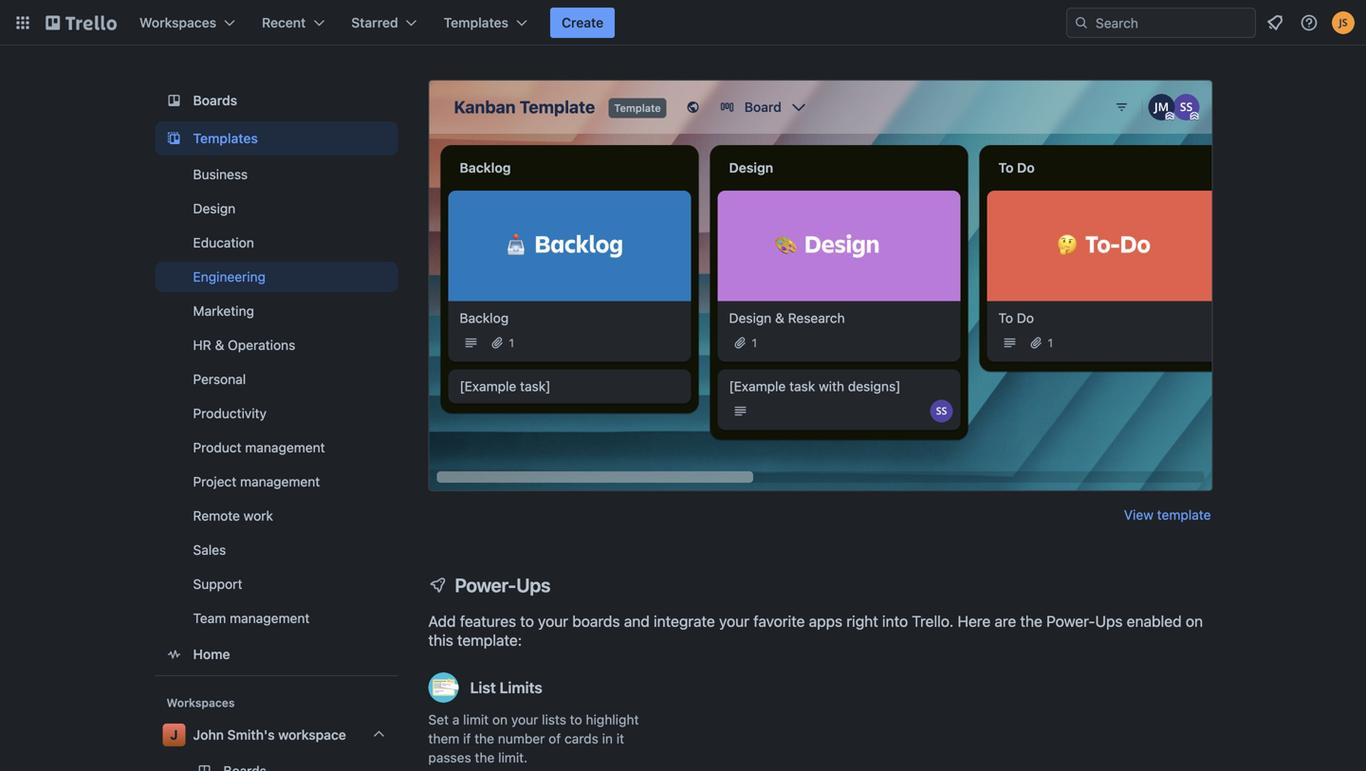 Task type: vqa. For each thing, say whether or not it's contained in the screenshot.
Unlimited
no



Task type: locate. For each thing, give the bounding box(es) containing it.
0 vertical spatial on
[[1186, 612, 1203, 630]]

enabled
[[1127, 612, 1182, 630]]

0 horizontal spatial ups
[[516, 574, 551, 596]]

home link
[[155, 638, 398, 672]]

on
[[1186, 612, 1203, 630], [492, 712, 508, 728]]

management inside "link"
[[240, 474, 320, 490]]

templates inside dropdown button
[[444, 15, 509, 30]]

template board image
[[163, 127, 185, 150]]

0 vertical spatial the
[[1020, 612, 1043, 630]]

product management
[[193, 440, 325, 455]]

john smith (johnsmith38824343) image
[[1332, 11, 1355, 34]]

the left limit.
[[475, 750, 495, 766]]

personal
[[193, 371, 246, 387]]

recent
[[262, 15, 306, 30]]

your
[[538, 612, 568, 630], [719, 612, 750, 630], [511, 712, 538, 728]]

the
[[1020, 612, 1043, 630], [475, 731, 494, 747], [475, 750, 495, 766]]

power-ups
[[455, 574, 551, 596]]

0 vertical spatial templates
[[444, 15, 509, 30]]

hr
[[193, 337, 211, 353]]

view template link
[[1124, 506, 1211, 525]]

project
[[193, 474, 236, 490]]

back to home image
[[46, 8, 117, 38]]

team management
[[193, 611, 310, 626]]

engineering
[[193, 269, 266, 285]]

remote work link
[[155, 501, 398, 531]]

1 vertical spatial workspaces
[[167, 696, 235, 710]]

ups
[[516, 574, 551, 596], [1095, 612, 1123, 630]]

0 vertical spatial workspaces
[[139, 15, 216, 30]]

0 vertical spatial management
[[245, 440, 325, 455]]

and
[[624, 612, 650, 630]]

your inside the set a limit on your lists to highlight them if the number of cards in it passes the limit.
[[511, 712, 538, 728]]

your left favorite
[[719, 612, 750, 630]]

1 horizontal spatial power-
[[1047, 612, 1095, 630]]

power- inside add features to your boards and integrate your favorite apps right into trello. here are the power-ups enabled on this template:
[[1047, 612, 1095, 630]]

power- right the are
[[1047, 612, 1095, 630]]

management down productivity link
[[245, 440, 325, 455]]

lists
[[542, 712, 566, 728]]

limits
[[500, 679, 542, 697]]

your up the 'number'
[[511, 712, 538, 728]]

workspace
[[278, 727, 346, 743]]

0 vertical spatial to
[[520, 612, 534, 630]]

the right if
[[475, 731, 494, 747]]

your left the boards
[[538, 612, 568, 630]]

on right enabled
[[1186, 612, 1203, 630]]

1 vertical spatial management
[[240, 474, 320, 490]]

ups up template:
[[516, 574, 551, 596]]

templates up the business in the top left of the page
[[193, 130, 258, 146]]

workspaces
[[139, 15, 216, 30], [167, 696, 235, 710]]

trello.
[[912, 612, 954, 630]]

to up cards
[[570, 712, 582, 728]]

list
[[470, 679, 496, 697]]

the right the are
[[1020, 612, 1043, 630]]

create button
[[550, 8, 615, 38]]

2 vertical spatial management
[[230, 611, 310, 626]]

set a limit on your lists to highlight them if the number of cards in it passes the limit.
[[428, 712, 639, 766]]

1 vertical spatial templates
[[193, 130, 258, 146]]

workspaces up the john at the left bottom
[[167, 696, 235, 710]]

templates button
[[432, 8, 539, 38]]

management for project management
[[240, 474, 320, 490]]

1 vertical spatial power-
[[1047, 612, 1095, 630]]

set
[[428, 712, 449, 728]]

1 horizontal spatial on
[[1186, 612, 1203, 630]]

0 horizontal spatial templates
[[193, 130, 258, 146]]

1 vertical spatial ups
[[1095, 612, 1123, 630]]

1 vertical spatial to
[[570, 712, 582, 728]]

engineering link
[[155, 262, 398, 292]]

boards link
[[155, 83, 398, 118]]

a
[[452, 712, 460, 728]]

workspaces up board image
[[139, 15, 216, 30]]

ups left enabled
[[1095, 612, 1123, 630]]

remote
[[193, 508, 240, 524]]

1 horizontal spatial to
[[570, 712, 582, 728]]

work
[[244, 508, 273, 524]]

primary element
[[0, 0, 1366, 46]]

template
[[1157, 507, 1211, 523]]

management down support link
[[230, 611, 310, 626]]

template:
[[457, 631, 522, 649]]

into
[[882, 612, 908, 630]]

the inside add features to your boards and integrate your favorite apps right into trello. here are the power-ups enabled on this template:
[[1020, 612, 1043, 630]]

education
[[193, 235, 254, 250]]

project management link
[[155, 467, 398, 497]]

management for product management
[[245, 440, 325, 455]]

power- up features
[[455, 574, 516, 596]]

team management link
[[155, 603, 398, 634]]

0 vertical spatial ups
[[516, 574, 551, 596]]

highlight
[[586, 712, 639, 728]]

operations
[[228, 337, 295, 353]]

starred button
[[340, 8, 429, 38]]

to right features
[[520, 612, 534, 630]]

1 horizontal spatial templates
[[444, 15, 509, 30]]

product
[[193, 440, 242, 455]]

boards
[[193, 93, 237, 108]]

0 vertical spatial power-
[[455, 574, 516, 596]]

productivity
[[193, 406, 267, 421]]

management
[[245, 440, 325, 455], [240, 474, 320, 490], [230, 611, 310, 626]]

templates right starred popup button
[[444, 15, 509, 30]]

on inside the set a limit on your lists to highlight them if the number of cards in it passes the limit.
[[492, 712, 508, 728]]

j
[[170, 727, 178, 743]]

0 horizontal spatial to
[[520, 612, 534, 630]]

to
[[520, 612, 534, 630], [570, 712, 582, 728]]

home image
[[163, 643, 185, 666]]

power-
[[455, 574, 516, 596], [1047, 612, 1095, 630]]

1 vertical spatial on
[[492, 712, 508, 728]]

marketing
[[193, 303, 254, 319]]

marketing link
[[155, 296, 398, 326]]

0 horizontal spatial on
[[492, 712, 508, 728]]

design link
[[155, 194, 398, 224]]

0 horizontal spatial power-
[[455, 574, 516, 596]]

this
[[428, 631, 453, 649]]

templates
[[444, 15, 509, 30], [193, 130, 258, 146]]

templates link
[[155, 121, 398, 156]]

management down product management link
[[240, 474, 320, 490]]

1 horizontal spatial ups
[[1095, 612, 1123, 630]]

favorite
[[754, 612, 805, 630]]

on right "limit"
[[492, 712, 508, 728]]



Task type: describe. For each thing, give the bounding box(es) containing it.
on inside add features to your boards and integrate your favorite apps right into trello. here are the power-ups enabled on this template:
[[1186, 612, 1203, 630]]

productivity link
[[155, 399, 398, 429]]

&
[[215, 337, 224, 353]]

view
[[1124, 507, 1154, 523]]

remote work
[[193, 508, 273, 524]]

recent button
[[251, 8, 336, 38]]

Search field
[[1089, 9, 1255, 37]]

hr & operations link
[[155, 330, 398, 361]]

hr & operations
[[193, 337, 295, 353]]

features
[[460, 612, 516, 630]]

business
[[193, 167, 248, 182]]

limit.
[[498, 750, 528, 766]]

search image
[[1074, 15, 1089, 30]]

john smith's workspace
[[193, 727, 346, 743]]

in
[[602, 731, 613, 747]]

list limits
[[470, 679, 542, 697]]

cards
[[565, 731, 599, 747]]

add
[[428, 612, 456, 630]]

0 notifications image
[[1264, 11, 1287, 34]]

open information menu image
[[1300, 13, 1319, 32]]

to inside the set a limit on your lists to highlight them if the number of cards in it passes the limit.
[[570, 712, 582, 728]]

workspaces button
[[128, 8, 247, 38]]

sales link
[[155, 535, 398, 565]]

are
[[995, 612, 1016, 630]]

education link
[[155, 228, 398, 258]]

2 vertical spatial the
[[475, 750, 495, 766]]

personal link
[[155, 364, 398, 395]]

john
[[193, 727, 224, 743]]

board image
[[163, 89, 185, 112]]

smith's
[[227, 727, 275, 743]]

design
[[193, 201, 236, 216]]

passes
[[428, 750, 471, 766]]

support link
[[155, 569, 398, 600]]

team
[[193, 611, 226, 626]]

ups inside add features to your boards and integrate your favorite apps right into trello. here are the power-ups enabled on this template:
[[1095, 612, 1123, 630]]

apps
[[809, 612, 843, 630]]

templates inside "link"
[[193, 130, 258, 146]]

support
[[193, 576, 242, 592]]

project management
[[193, 474, 320, 490]]

limit
[[463, 712, 489, 728]]

number
[[498, 731, 545, 747]]

view template
[[1124, 507, 1211, 523]]

workspaces inside workspaces dropdown button
[[139, 15, 216, 30]]

them
[[428, 731, 460, 747]]

sales
[[193, 542, 226, 558]]

business link
[[155, 159, 398, 190]]

create
[[562, 15, 604, 30]]

if
[[463, 731, 471, 747]]

add features to your boards and integrate your favorite apps right into trello. here are the power-ups enabled on this template:
[[428, 612, 1203, 649]]

management for team management
[[230, 611, 310, 626]]

it
[[617, 731, 624, 747]]

product management link
[[155, 433, 398, 463]]

integrate
[[654, 612, 715, 630]]

right
[[847, 612, 878, 630]]

home
[[193, 647, 230, 662]]

of
[[549, 731, 561, 747]]

starred
[[351, 15, 398, 30]]

to inside add features to your boards and integrate your favorite apps right into trello. here are the power-ups enabled on this template:
[[520, 612, 534, 630]]

boards
[[572, 612, 620, 630]]

1 vertical spatial the
[[475, 731, 494, 747]]

here
[[958, 612, 991, 630]]



